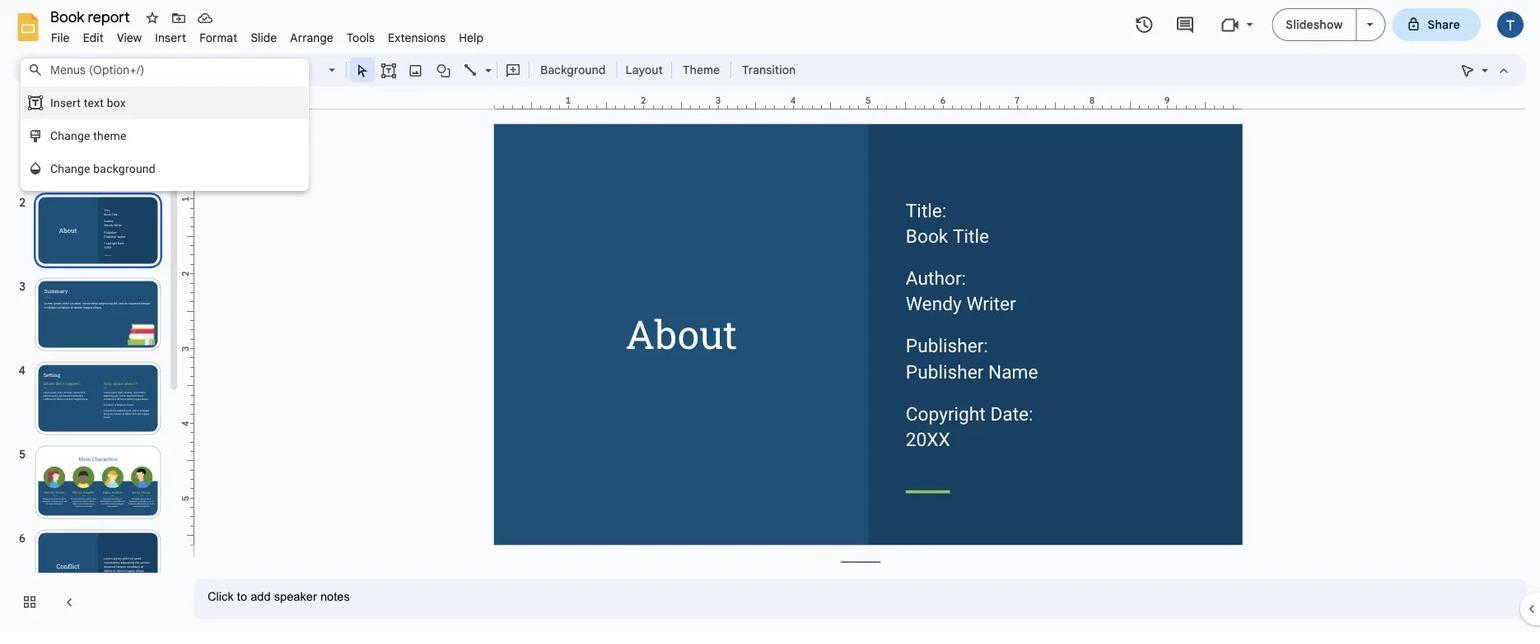 Task type: describe. For each thing, give the bounding box(es) containing it.
insert image image
[[406, 58, 425, 82]]

Rename text field
[[44, 7, 139, 26]]

edit
[[83, 30, 104, 45]]

background
[[93, 162, 156, 175]]

theme
[[683, 63, 720, 77]]

edit menu item
[[76, 28, 110, 47]]

theme button
[[675, 58, 727, 82]]

extensions menu item
[[381, 28, 452, 47]]

menu bar inside menu bar banner
[[44, 21, 490, 49]]

slideshow
[[1286, 17, 1343, 32]]

text
[[84, 96, 104, 110]]

insert text box
[[50, 96, 126, 110]]

transition button
[[735, 58, 803, 82]]

file menu item
[[44, 28, 76, 47]]

main toolbar
[[102, 58, 804, 83]]

insert for insert
[[155, 30, 186, 45]]

theme
[[93, 129, 127, 142]]

Zoom text field
[[280, 58, 326, 82]]

menu bar banner
[[0, 0, 1540, 633]]

transition
[[742, 63, 796, 77]]

list box inside menu bar banner
[[21, 82, 309, 191]]

format menu item
[[193, 28, 244, 47]]

change for change background
[[50, 162, 90, 175]]

arrange menu item
[[284, 28, 340, 47]]

application containing slideshow
[[0, 0, 1540, 633]]

box
[[107, 96, 126, 110]]

insert menu item
[[148, 28, 193, 47]]

mode and view toolbar
[[1454, 54, 1517, 86]]



Task type: vqa. For each thing, say whether or not it's contained in the screenshot.
Checking Timeoff/Sick time Presentation option
no



Task type: locate. For each thing, give the bounding box(es) containing it.
slide
[[251, 30, 277, 45]]

file
[[51, 30, 70, 45]]

insert inside menu item
[[155, 30, 186, 45]]

insert inside list box
[[50, 96, 81, 110]]

1 change from the top
[[50, 129, 90, 142]]

0 vertical spatial change
[[50, 129, 90, 142]]

arrange
[[290, 30, 333, 45]]

view
[[117, 30, 142, 45]]

menu bar containing file
[[44, 21, 490, 49]]

insert down star "option"
[[155, 30, 186, 45]]

Menus (Option+/) field
[[21, 58, 309, 82]]

help
[[459, 30, 484, 45]]

insert
[[155, 30, 186, 45], [50, 96, 81, 110]]

share
[[1428, 17, 1460, 32]]

view menu item
[[110, 28, 148, 47]]

change down insert text box
[[50, 129, 90, 142]]

background button
[[533, 58, 613, 82]]

layout
[[625, 63, 663, 77]]

insert for insert text box
[[50, 96, 81, 110]]

help menu item
[[452, 28, 490, 47]]

shape image
[[434, 58, 453, 82]]

slide menu item
[[244, 28, 284, 47]]

application
[[0, 0, 1540, 633]]

Zoom field
[[278, 58, 343, 83]]

share button
[[1392, 8, 1481, 41]]

change for change theme
[[50, 129, 90, 142]]

insert left text
[[50, 96, 81, 110]]

list box containing insert text box
[[21, 82, 309, 191]]

tools
[[347, 30, 375, 45]]

change down 'change theme' on the left of page
[[50, 162, 90, 175]]

presentation options image
[[1367, 23, 1373, 26]]

format
[[199, 30, 238, 45]]

slideshow button
[[1272, 8, 1357, 41]]

menu bar
[[44, 21, 490, 49]]

extensions
[[388, 30, 446, 45]]

change theme
[[50, 129, 127, 142]]

1 vertical spatial insert
[[50, 96, 81, 110]]

Star checkbox
[[141, 7, 164, 30]]

1 horizontal spatial insert
[[155, 30, 186, 45]]

2 change from the top
[[50, 162, 90, 175]]

0 horizontal spatial insert
[[50, 96, 81, 110]]

change background
[[50, 162, 156, 175]]

tools menu item
[[340, 28, 381, 47]]

0 vertical spatial insert
[[155, 30, 186, 45]]

background
[[540, 63, 606, 77]]

list box
[[21, 82, 309, 191]]

navigation
[[0, 93, 181, 633]]

change
[[50, 129, 90, 142], [50, 162, 90, 175]]

layout button
[[621, 58, 668, 82]]

1 vertical spatial change
[[50, 162, 90, 175]]



